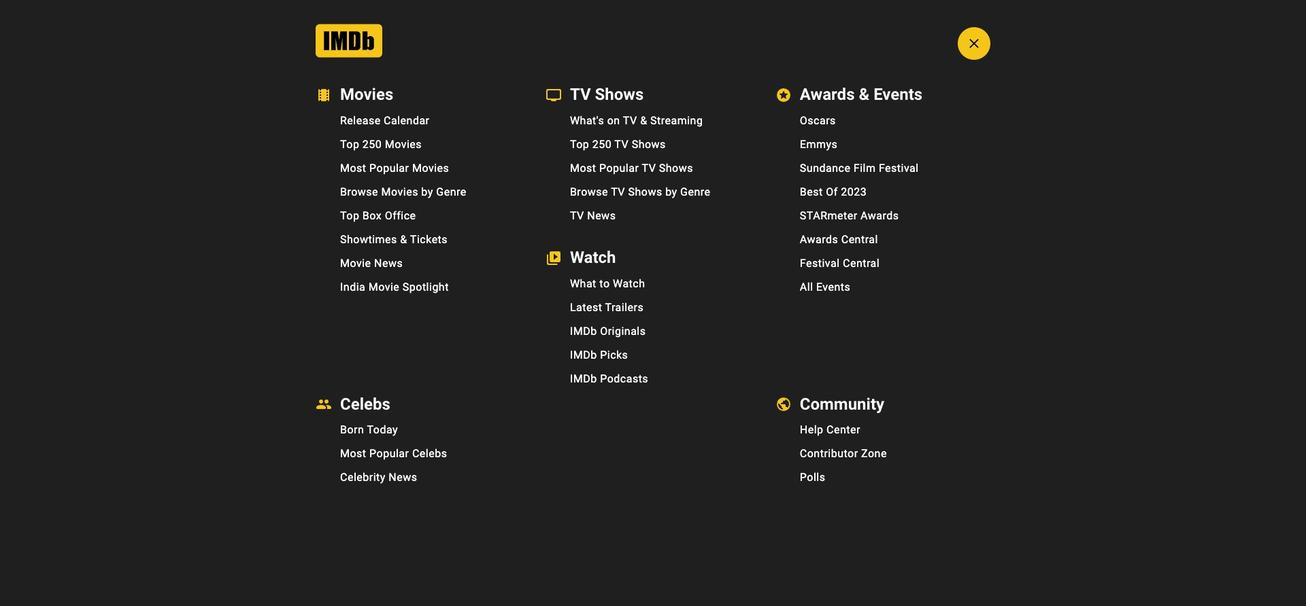 Task type: vqa. For each thing, say whether or not it's contained in the screenshot.
chevron left inline icon
no



Task type: describe. For each thing, give the bounding box(es) containing it.
polls
[[800, 472, 826, 485]]

tv news
[[570, 209, 616, 222]]

imdb picks
[[570, 349, 628, 362]]

born today link
[[305, 419, 535, 442]]

central for festival central
[[843, 257, 880, 270]]

what to watch
[[570, 277, 645, 290]]

browse tv shows by genre link
[[535, 180, 765, 204]]

imdb picks link
[[535, 343, 765, 367]]

festival central
[[800, 257, 880, 270]]

showtimes
[[340, 233, 397, 246]]

celebrity
[[340, 472, 386, 485]]

movie news link
[[305, 252, 535, 275]]

most popular celebs
[[340, 448, 447, 461]]

tv down most popular tv shows
[[611, 186, 625, 199]]

what
[[570, 277, 597, 290]]

browse for news
[[570, 186, 608, 199]]

top for top 250 movies
[[340, 138, 359, 151]]

1 vertical spatial &
[[400, 233, 407, 246]]

on
[[607, 114, 620, 127]]

popular for tv
[[599, 162, 639, 175]]

0 vertical spatial movie
[[340, 257, 371, 270]]

arrow drop down image
[[366, 11, 383, 27]]

250 for tv
[[592, 138, 612, 151]]

movies for top 250 movies
[[385, 138, 422, 151]]

2 genre from the left
[[680, 186, 711, 199]]

office
[[385, 209, 416, 222]]

0 vertical spatial awards
[[861, 209, 899, 222]]

menu containing release calendar
[[305, 109, 535, 299]]

india movie spotlight
[[340, 281, 449, 294]]

sundance film festival
[[800, 162, 919, 175]]

zone
[[861, 448, 887, 461]]

tv for 250
[[615, 138, 629, 151]]

news for celebrity news
[[389, 472, 417, 485]]

shows for top 250 tv shows
[[632, 138, 666, 151]]

shows for most popular tv shows
[[659, 162, 693, 175]]

all for all events
[[800, 281, 813, 294]]

oscars link
[[765, 109, 994, 133]]

most for most popular movies
[[340, 162, 366, 175]]

celebrity news
[[340, 472, 417, 485]]

top box office link
[[305, 204, 535, 228]]

all button
[[346, 8, 386, 30]]

browse for box
[[340, 186, 378, 199]]

most popular movies link
[[305, 156, 535, 180]]

of
[[826, 186, 838, 199]]

sundance
[[800, 162, 851, 175]]

most popular movies
[[340, 162, 449, 175]]

browse movies by genre link
[[305, 180, 535, 204]]

menu
[[305, 13, 330, 24]]

best of 2023 link
[[765, 180, 994, 204]]

most popular tv shows
[[570, 162, 693, 175]]

news for tv news
[[587, 209, 616, 222]]

watch
[[613, 277, 645, 290]]

starmeter awards link
[[765, 204, 994, 228]]

tv for on
[[623, 114, 637, 127]]

immaculate image
[[820, 282, 879, 370]]

events
[[816, 281, 851, 294]]

next
[[829, 238, 856, 254]]

close navigation drawer image
[[966, 35, 982, 51]]

latest
[[570, 301, 602, 314]]

up
[[809, 238, 826, 254]]

latest trailers link
[[535, 296, 765, 319]]

center
[[827, 424, 861, 437]]

india movie spotlight link
[[305, 275, 535, 299]]

all events
[[800, 281, 851, 294]]

menu button
[[275, 8, 341, 30]]

picks
[[600, 349, 628, 362]]

news for movie news
[[374, 257, 403, 270]]

streaming
[[650, 114, 703, 127]]

what's on tv & streaming link
[[535, 109, 765, 133]]

help center
[[800, 424, 861, 437]]

awards central
[[800, 233, 878, 246]]

all for all
[[354, 14, 366, 24]]

podcasts
[[600, 373, 648, 385]]

top box office
[[340, 209, 416, 222]]

most popular celebs link
[[305, 442, 535, 466]]

2023
[[841, 186, 867, 199]]

by inside browse tv shows by genre link
[[665, 186, 677, 199]]

trailers
[[605, 301, 644, 314]]

festival central link
[[765, 252, 994, 275]]

tickets
[[410, 233, 448, 246]]

all events link
[[765, 275, 994, 299]]

0 horizontal spatial festival
[[800, 257, 840, 270]]

browse movies by genre
[[340, 186, 467, 199]]

movie news
[[340, 257, 403, 270]]

top 250 movies link
[[305, 133, 535, 156]]

& inside 'link'
[[640, 114, 647, 127]]

watchlist button
[[911, 7, 989, 31]]

browse tv shows by genre
[[570, 186, 711, 199]]

imdb podcasts link
[[535, 367, 765, 391]]

movies inside browse movies by genre link
[[381, 186, 418, 199]]

film
[[854, 162, 876, 175]]

india
[[340, 281, 366, 294]]

imdb originals
[[570, 325, 646, 338]]

1 genre from the left
[[436, 186, 467, 199]]

starmeter awards
[[800, 209, 899, 222]]

what's
[[570, 114, 604, 127]]

menu containing help center
[[765, 419, 994, 490]]



Task type: locate. For each thing, give the bounding box(es) containing it.
by
[[421, 186, 433, 199], [665, 186, 677, 199]]

0 vertical spatial &
[[640, 114, 647, 127]]

contributor zone link
[[765, 442, 994, 466]]

polls link
[[765, 466, 994, 490]]

2 vertical spatial movies
[[381, 186, 418, 199]]

1 horizontal spatial genre
[[680, 186, 711, 199]]

browse
[[340, 186, 378, 199], [570, 186, 608, 199]]

news down showtimes & tickets
[[374, 257, 403, 270]]

1 vertical spatial movie
[[369, 281, 400, 294]]

2 browse from the left
[[570, 186, 608, 199]]

by inside browse movies by genre link
[[421, 186, 433, 199]]

250 for movies
[[363, 138, 382, 151]]

central for awards central
[[841, 233, 878, 246]]

watchlist
[[937, 14, 978, 24]]

how austin butler bonds at bootcamp image
[[223, 235, 801, 560]]

celebs
[[412, 448, 447, 461]]

genre
[[436, 186, 467, 199], [680, 186, 711, 199]]

imdb originals link
[[535, 319, 765, 343]]

imdb down imdb picks
[[570, 373, 597, 385]]

showtimes & tickets
[[340, 233, 448, 246]]

top inside top 250 movies link
[[340, 138, 359, 151]]

1 horizontal spatial &
[[640, 114, 647, 127]]

2 by from the left
[[665, 186, 677, 199]]

ripley image
[[820, 382, 879, 471]]

to
[[600, 277, 610, 290]]

by down most popular movies link
[[421, 186, 433, 199]]

all
[[354, 14, 366, 24], [800, 281, 813, 294]]

1 browse from the left
[[340, 186, 378, 199]]

2 vertical spatial imdb
[[570, 373, 597, 385]]

top inside top 250 tv shows link
[[570, 138, 589, 151]]

movies inside top 250 movies link
[[385, 138, 422, 151]]

& up top 250 tv shows link
[[640, 114, 647, 127]]

most for most popular tv shows
[[570, 162, 596, 175]]

imdb left picks
[[570, 349, 597, 362]]

0 vertical spatial central
[[841, 233, 878, 246]]

shows inside browse tv shows by genre link
[[628, 186, 662, 199]]

shows inside most popular tv shows link
[[659, 162, 693, 175]]

news
[[587, 209, 616, 222], [374, 257, 403, 270], [389, 472, 417, 485]]

browse up box
[[340, 186, 378, 199]]

0 vertical spatial imdb
[[570, 325, 597, 338]]

help
[[800, 424, 824, 437]]

born today
[[340, 424, 398, 437]]

central
[[841, 233, 878, 246], [843, 257, 880, 270]]

box
[[363, 209, 382, 222]]

awards up awards central "link"
[[861, 209, 899, 222]]

1 vertical spatial shows
[[659, 162, 693, 175]]

0 vertical spatial festival
[[879, 162, 919, 175]]

1 vertical spatial imdb
[[570, 349, 597, 362]]

menu
[[305, 109, 535, 299], [535, 109, 765, 228], [765, 109, 994, 299], [535, 272, 765, 391], [305, 419, 535, 490], [765, 419, 994, 490]]

1 horizontal spatial by
[[665, 186, 677, 199]]

top for top 250 tv shows
[[570, 138, 589, 151]]

0 horizontal spatial genre
[[436, 186, 467, 199]]

0 vertical spatial movies
[[385, 138, 422, 151]]

top 250 movies
[[340, 138, 422, 151]]

shows inside top 250 tv shows link
[[632, 138, 666, 151]]

genre down most popular movies link
[[436, 186, 467, 199]]

awards inside "link"
[[800, 233, 838, 246]]

shows
[[632, 138, 666, 151], [659, 162, 693, 175], [628, 186, 662, 199]]

shows down top 250 tv shows link
[[659, 162, 693, 175]]

0 horizontal spatial all
[[354, 14, 366, 24]]

1 250 from the left
[[363, 138, 382, 151]]

release calendar link
[[305, 109, 535, 133]]

spotlight
[[403, 281, 449, 294]]

1 imdb from the top
[[570, 325, 597, 338]]

latest trailers
[[570, 301, 644, 314]]

most down the top 250 movies
[[340, 162, 366, 175]]

tv right on
[[623, 114, 637, 127]]

browse up tv news
[[570, 186, 608, 199]]

top down what's
[[570, 138, 589, 151]]

oscars
[[800, 114, 836, 127]]

1 by from the left
[[421, 186, 433, 199]]

showtimes & tickets link
[[305, 228, 535, 252]]

festival
[[879, 162, 919, 175], [800, 257, 840, 270]]

0 horizontal spatial browse
[[340, 186, 378, 199]]

top left box
[[340, 209, 359, 222]]

emmys
[[800, 138, 838, 151]]

1 horizontal spatial browse
[[570, 186, 608, 199]]

masters of the air image
[[234, 442, 346, 607], [234, 442, 346, 607]]

news down the most popular celebs on the left of the page
[[389, 472, 417, 485]]

movie down movie news
[[369, 281, 400, 294]]

2 vertical spatial shows
[[628, 186, 662, 199]]

central inside "link"
[[841, 233, 878, 246]]

starmeter
[[800, 209, 858, 222]]

tv down browse tv shows by genre
[[570, 209, 584, 222]]

tv for popular
[[642, 162, 656, 175]]

250 down on
[[592, 138, 612, 151]]

1 horizontal spatial festival
[[879, 162, 919, 175]]

movies down calendar
[[385, 138, 422, 151]]

0 horizontal spatial by
[[421, 186, 433, 199]]

menu containing born today
[[305, 419, 535, 490]]

movie
[[340, 257, 371, 270], [369, 281, 400, 294]]

0 horizontal spatial &
[[400, 233, 407, 246]]

popular down top 250 tv shows
[[599, 162, 639, 175]]

top 250 tv shows link
[[535, 133, 765, 156]]

release
[[340, 114, 381, 127]]

imdb podcasts
[[570, 373, 648, 385]]

imdb
[[570, 325, 597, 338], [570, 349, 597, 362], [570, 373, 597, 385]]

central down starmeter awards
[[841, 233, 878, 246]]

tv inside 'link'
[[623, 114, 637, 127]]

tv
[[623, 114, 637, 127], [615, 138, 629, 151], [642, 162, 656, 175], [611, 186, 625, 199], [570, 209, 584, 222]]

festival down up
[[800, 257, 840, 270]]

imdb down latest
[[570, 325, 597, 338]]

imdb for imdb originals
[[570, 325, 597, 338]]

0 vertical spatial news
[[587, 209, 616, 222]]

awards down starmeter
[[800, 233, 838, 246]]

group
[[223, 235, 801, 607], [234, 442, 346, 607]]

imdb for imdb podcasts
[[570, 373, 597, 385]]

movies for most popular movies
[[412, 162, 449, 175]]

1 vertical spatial movies
[[412, 162, 449, 175]]

250 down release
[[363, 138, 382, 151]]

top inside top box office link
[[340, 209, 359, 222]]

popular for movies
[[369, 162, 409, 175]]

0 horizontal spatial awards
[[800, 233, 838, 246]]

2 imdb from the top
[[570, 349, 597, 362]]

contributor zone
[[800, 448, 887, 461]]

avatar: the last airbender image
[[820, 483, 879, 572]]

All search field
[[346, 8, 836, 30]]

2 250 from the left
[[592, 138, 612, 151]]

best
[[800, 186, 823, 199]]

1 horizontal spatial 250
[[592, 138, 612, 151]]

most popular tv shows link
[[535, 156, 765, 180]]

what's on tv & streaming
[[570, 114, 703, 127]]

menu containing oscars
[[765, 109, 994, 299]]

celebrity news link
[[305, 466, 535, 490]]

sundance film festival link
[[765, 156, 994, 180]]

tv up browse tv shows by genre link
[[642, 162, 656, 175]]

all right menu
[[354, 14, 366, 24]]

awards
[[861, 209, 899, 222], [800, 233, 838, 246]]

shows down what's on tv & streaming 'link'
[[632, 138, 666, 151]]

born
[[340, 424, 364, 437]]

movie up india
[[340, 257, 371, 270]]

news down browse tv shows by genre
[[587, 209, 616, 222]]

top down release
[[340, 138, 359, 151]]

by down most popular tv shows link
[[665, 186, 677, 199]]

1 vertical spatial central
[[843, 257, 880, 270]]

0 vertical spatial shows
[[632, 138, 666, 151]]

1 vertical spatial festival
[[800, 257, 840, 270]]

0 vertical spatial all
[[354, 14, 366, 24]]

1 vertical spatial all
[[800, 281, 813, 294]]

all inside button
[[354, 14, 366, 24]]

most down born
[[340, 448, 366, 461]]

today
[[367, 424, 398, 437]]

1 vertical spatial awards
[[800, 233, 838, 246]]

2 vertical spatial news
[[389, 472, 417, 485]]

movies inside most popular movies link
[[412, 162, 449, 175]]

1 horizontal spatial awards
[[861, 209, 899, 222]]

help center link
[[765, 419, 994, 442]]

movies up browse movies by genre link
[[412, 162, 449, 175]]

all inside "menu"
[[800, 281, 813, 294]]

top
[[340, 138, 359, 151], [570, 138, 589, 151], [340, 209, 359, 222]]

genre up "tv news" link
[[680, 186, 711, 199]]

movies up office
[[381, 186, 418, 199]]

most for most popular celebs
[[340, 448, 366, 461]]

movies
[[385, 138, 422, 151], [412, 162, 449, 175], [381, 186, 418, 199]]

release calendar
[[340, 114, 430, 127]]

all left 'events' on the right of the page
[[800, 281, 813, 294]]

most
[[340, 162, 366, 175], [570, 162, 596, 175], [340, 448, 366, 461]]

& down office
[[400, 233, 407, 246]]

tv down on
[[615, 138, 629, 151]]

menu containing what's on tv & streaming
[[535, 109, 765, 228]]

awards central link
[[765, 228, 994, 252]]

top 250 tv shows
[[570, 138, 666, 151]]

calendar
[[384, 114, 430, 127]]

best of 2023
[[800, 186, 867, 199]]

1 horizontal spatial all
[[800, 281, 813, 294]]

0 horizontal spatial 250
[[363, 138, 382, 151]]

3 imdb from the top
[[570, 373, 597, 385]]

shows down most popular tv shows link
[[628, 186, 662, 199]]

top for top box office
[[340, 209, 359, 222]]

how austin butler bonds at bootcamp element
[[223, 235, 801, 607]]

popular down today
[[369, 448, 409, 461]]

originals
[[600, 325, 646, 338]]

1 vertical spatial news
[[374, 257, 403, 270]]

central down next
[[843, 257, 880, 270]]

menu containing what to watch
[[535, 272, 765, 391]]

contributor
[[800, 448, 858, 461]]

most down top 250 tv shows
[[570, 162, 596, 175]]

emmys link
[[765, 133, 994, 156]]

up next
[[809, 238, 856, 254]]

popular down the top 250 movies
[[369, 162, 409, 175]]

festival down emmys link
[[879, 162, 919, 175]]

popular
[[369, 162, 409, 175], [599, 162, 639, 175], [369, 448, 409, 461]]

imdb for imdb picks
[[570, 349, 597, 362]]



